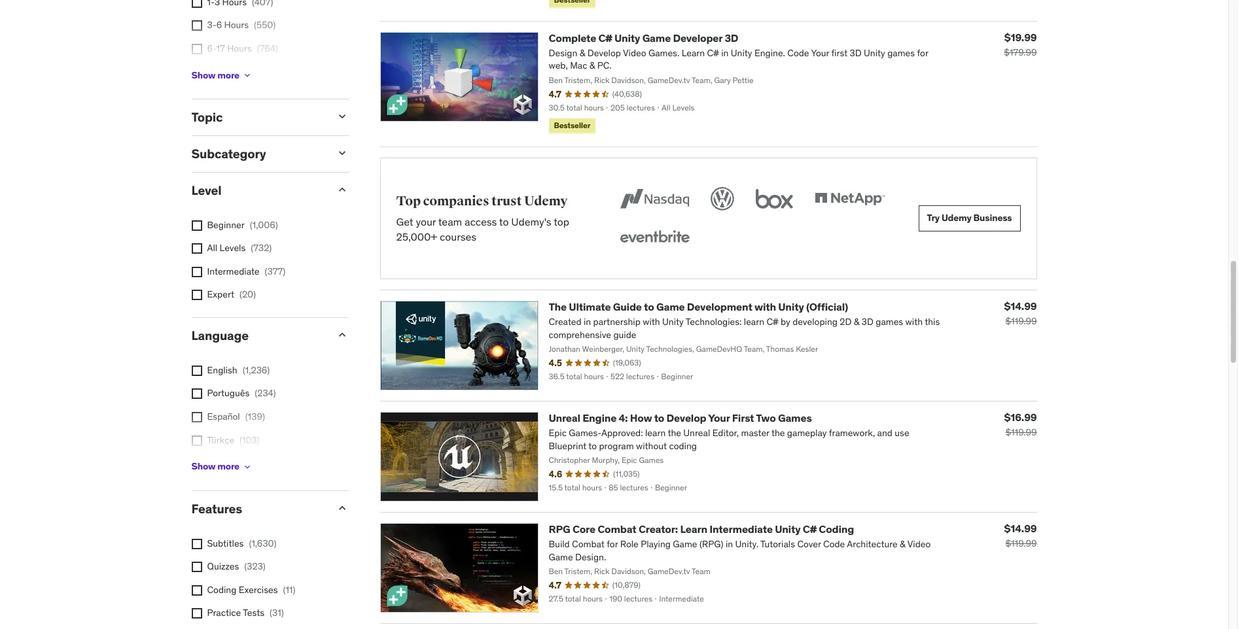 Task type: vqa. For each thing, say whether or not it's contained in the screenshot.
bottommost unity
yes



Task type: locate. For each thing, give the bounding box(es) containing it.
1 vertical spatial game
[[657, 300, 685, 314]]

$14.99 $119.99
[[1005, 300, 1038, 327], [1005, 522, 1038, 550]]

quizzes
[[207, 561, 239, 573]]

1 vertical spatial c#
[[803, 523, 817, 536]]

language
[[192, 328, 249, 344]]

rpg core combat creator: learn intermediate unity c# coding link
[[549, 523, 855, 536]]

subcategory button
[[192, 146, 325, 162]]

0 vertical spatial small image
[[336, 147, 349, 160]]

to inside top companies trust udemy get your team access to udemy's top 25,000+ courses
[[500, 216, 509, 229]]

português (234)
[[207, 388, 276, 400]]

the ultimate guide to game development with unity (official)
[[549, 300, 849, 314]]

c#
[[599, 31, 613, 44], [803, 523, 817, 536]]

to right the guide
[[644, 300, 655, 314]]

2 small image from the top
[[336, 329, 349, 342]]

1 vertical spatial show more
[[192, 461, 240, 473]]

show more button down 17
[[192, 62, 253, 89]]

xsmall image for intermediate
[[192, 267, 202, 278]]

udemy up udemy's
[[525, 193, 568, 209]]

xsmall image for türkçe
[[192, 436, 202, 446]]

2 small image from the top
[[336, 183, 349, 196]]

1 vertical spatial udemy
[[942, 212, 972, 224]]

1 vertical spatial small image
[[336, 183, 349, 196]]

hours right 6
[[224, 19, 249, 31]]

(764)
[[257, 43, 278, 54]]

1 vertical spatial show more button
[[192, 454, 253, 481]]

english
[[207, 365, 238, 376]]

1 show more from the top
[[192, 69, 240, 81]]

português
[[207, 388, 250, 400]]

game
[[643, 31, 671, 44], [657, 300, 685, 314]]

to down the trust
[[500, 216, 509, 229]]

xsmall image for português
[[192, 389, 202, 400]]

1 vertical spatial $14.99
[[1005, 522, 1038, 536]]

ultimate
[[569, 300, 611, 314]]

udemy right the try
[[942, 212, 972, 224]]

features
[[192, 501, 242, 517]]

xsmall image
[[192, 21, 202, 31], [192, 220, 202, 231], [192, 244, 202, 254], [192, 267, 202, 278], [192, 366, 202, 376], [192, 389, 202, 400], [192, 436, 202, 446], [242, 462, 253, 473], [192, 539, 202, 550], [192, 563, 202, 573], [192, 586, 202, 596], [192, 609, 202, 620]]

all levels (732)
[[207, 242, 272, 254]]

0 vertical spatial show more button
[[192, 62, 253, 89]]

coding
[[819, 523, 855, 536], [207, 585, 237, 596]]

0 vertical spatial c#
[[599, 31, 613, 44]]

more down türkçe (103)
[[218, 461, 240, 473]]

2 show from the top
[[192, 461, 216, 473]]

rpg core combat creator: learn intermediate unity c# coding
[[549, 523, 855, 536]]

engine
[[583, 412, 617, 425]]

2 show more button from the top
[[192, 454, 253, 481]]

show more down 6- in the left top of the page
[[192, 69, 240, 81]]

$16.99 $119.99
[[1005, 411, 1038, 439]]

$14.99 for rpg core combat creator: learn intermediate unity c# coding
[[1005, 522, 1038, 536]]

try udemy business
[[928, 212, 1013, 224]]

3 small image from the top
[[336, 502, 349, 515]]

17+ hours
[[207, 66, 248, 78]]

1 small image from the top
[[336, 147, 349, 160]]

$14.99 $119.99 for the ultimate guide to game development with unity (official)
[[1005, 300, 1038, 327]]

show more button
[[192, 62, 253, 89], [192, 454, 253, 481]]

the
[[549, 300, 567, 314]]

0 vertical spatial to
[[500, 216, 509, 229]]

xsmall image for expert
[[192, 290, 202, 301]]

intermediate right learn
[[710, 523, 773, 536]]

español (139)
[[207, 411, 265, 423]]

$14.99 for the ultimate guide to game development with unity (official)
[[1005, 300, 1038, 313]]

2 vertical spatial $119.99
[[1006, 538, 1038, 550]]

1 vertical spatial more
[[218, 461, 240, 473]]

1 more from the top
[[218, 69, 240, 81]]

hours for 6-17 hours
[[227, 43, 252, 54]]

1 vertical spatial show
[[192, 461, 216, 473]]

to
[[500, 216, 509, 229], [644, 300, 655, 314], [655, 412, 665, 425]]

$14.99 $119.99 for rpg core combat creator: learn intermediate unity c# coding
[[1005, 522, 1038, 550]]

to right how
[[655, 412, 665, 425]]

small image
[[336, 147, 349, 160], [336, 183, 349, 196], [336, 502, 349, 515]]

2 $119.99 from the top
[[1006, 427, 1038, 439]]

udemy
[[525, 193, 568, 209], [942, 212, 972, 224]]

2 show more from the top
[[192, 461, 240, 473]]

(234)
[[255, 388, 276, 400]]

$119.99 inside $16.99 $119.99
[[1006, 427, 1038, 439]]

1 horizontal spatial intermediate
[[710, 523, 773, 536]]

complete c# unity game developer 3d link
[[549, 31, 739, 44]]

(11)
[[283, 585, 296, 596]]

hours right 17
[[227, 43, 252, 54]]

(103)
[[240, 435, 260, 446]]

xsmall image
[[192, 0, 202, 8], [192, 44, 202, 54], [242, 70, 253, 81], [192, 290, 202, 301], [192, 413, 202, 423]]

show for 6-
[[192, 69, 216, 81]]

your
[[416, 216, 436, 229]]

business
[[974, 212, 1013, 224]]

1 vertical spatial to
[[644, 300, 655, 314]]

1 $14.99 from the top
[[1005, 300, 1038, 313]]

show for español
[[192, 461, 216, 473]]

team
[[439, 216, 462, 229]]

top companies trust udemy get your team access to udemy's top 25,000+ courses
[[397, 193, 570, 243]]

more down 17
[[218, 69, 240, 81]]

1 vertical spatial hours
[[227, 43, 252, 54]]

intermediate (377)
[[207, 266, 286, 278]]

intermediate down levels
[[207, 266, 260, 278]]

$179.99
[[1005, 46, 1038, 58]]

$119.99 for the ultimate guide to game development with unity (official)
[[1006, 315, 1038, 327]]

xsmall image for all
[[192, 244, 202, 254]]

1 vertical spatial small image
[[336, 329, 349, 342]]

development
[[687, 300, 753, 314]]

english (1,236)
[[207, 365, 270, 376]]

0 vertical spatial $14.99 $119.99
[[1005, 300, 1038, 327]]

2 $14.99 from the top
[[1005, 522, 1038, 536]]

0 vertical spatial $119.99
[[1006, 315, 1038, 327]]

$119.99
[[1006, 315, 1038, 327], [1006, 427, 1038, 439], [1006, 538, 1038, 550]]

3 $119.99 from the top
[[1006, 538, 1038, 550]]

show more down türkçe
[[192, 461, 240, 473]]

xsmall image for english
[[192, 366, 202, 376]]

(31)
[[270, 608, 284, 620]]

hours right "17+"
[[224, 66, 248, 78]]

2 vertical spatial hours
[[224, 66, 248, 78]]

25,000+
[[397, 230, 438, 243]]

$19.99 $179.99
[[1005, 31, 1038, 58]]

udemy inside top companies trust udemy get your team access to udemy's top 25,000+ courses
[[525, 193, 568, 209]]

nasdaq image
[[617, 184, 693, 213]]

1 horizontal spatial udemy
[[942, 212, 972, 224]]

0 vertical spatial show more
[[192, 69, 240, 81]]

3-6 hours (550)
[[207, 19, 276, 31]]

1 vertical spatial $14.99 $119.99
[[1005, 522, 1038, 550]]

subtitles (1,630)
[[207, 538, 277, 550]]

0 horizontal spatial udemy
[[525, 193, 568, 209]]

show more for español
[[192, 461, 240, 473]]

1 $119.99 from the top
[[1006, 315, 1038, 327]]

beginner
[[207, 219, 245, 231]]

$119.99 for unreal engine 4: how to develop your first two games
[[1006, 427, 1038, 439]]

0 vertical spatial udemy
[[525, 193, 568, 209]]

0 vertical spatial small image
[[336, 110, 349, 123]]

small image
[[336, 110, 349, 123], [336, 329, 349, 342]]

0 vertical spatial more
[[218, 69, 240, 81]]

game right the guide
[[657, 300, 685, 314]]

0 horizontal spatial intermediate
[[207, 266, 260, 278]]

0 vertical spatial intermediate
[[207, 266, 260, 278]]

$14.99
[[1005, 300, 1038, 313], [1005, 522, 1038, 536]]

1 show more button from the top
[[192, 62, 253, 89]]

1 $14.99 $119.99 from the top
[[1005, 300, 1038, 327]]

1 vertical spatial intermediate
[[710, 523, 773, 536]]

1 small image from the top
[[336, 110, 349, 123]]

2 more from the top
[[218, 461, 240, 473]]

1 horizontal spatial c#
[[803, 523, 817, 536]]

more
[[218, 69, 240, 81], [218, 461, 240, 473]]

xsmall image for practice
[[192, 609, 202, 620]]

0 vertical spatial hours
[[224, 19, 249, 31]]

0 horizontal spatial coding
[[207, 585, 237, 596]]

exercises
[[239, 585, 278, 596]]

show more button down türkçe
[[192, 454, 253, 481]]

show down türkçe
[[192, 461, 216, 473]]

small image for language
[[336, 329, 349, 342]]

try udemy business link
[[919, 205, 1021, 232]]

1 show from the top
[[192, 69, 216, 81]]

0 vertical spatial show
[[192, 69, 216, 81]]

levels
[[220, 242, 246, 254]]

$119.99 for rpg core combat creator: learn intermediate unity c# coding
[[1006, 538, 1038, 550]]

0 vertical spatial unity
[[615, 31, 641, 44]]

games
[[779, 412, 812, 425]]

1 horizontal spatial coding
[[819, 523, 855, 536]]

3-
[[207, 19, 217, 31]]

(377)
[[265, 266, 286, 278]]

2 $14.99 $119.99 from the top
[[1005, 522, 1038, 550]]

show down 6- in the left top of the page
[[192, 69, 216, 81]]

1 vertical spatial $119.99
[[1006, 427, 1038, 439]]

topic
[[192, 110, 223, 125]]

4:
[[619, 412, 628, 425]]

0 vertical spatial $14.99
[[1005, 300, 1038, 313]]

(official)
[[807, 300, 849, 314]]

game left the developer
[[643, 31, 671, 44]]

xsmall image for coding
[[192, 586, 202, 596]]

2 vertical spatial small image
[[336, 502, 349, 515]]

expert
[[207, 289, 234, 301]]

intermediate
[[207, 266, 260, 278], [710, 523, 773, 536]]



Task type: describe. For each thing, give the bounding box(es) containing it.
top
[[397, 193, 421, 209]]

español
[[207, 411, 240, 423]]

6-
[[207, 43, 217, 54]]

guide
[[613, 300, 642, 314]]

box image
[[753, 184, 797, 213]]

(1,630)
[[249, 538, 277, 550]]

more for 6-
[[218, 69, 240, 81]]

17
[[216, 43, 225, 54]]

1 vertical spatial unity
[[779, 300, 805, 314]]

small image for features
[[336, 502, 349, 515]]

2 vertical spatial unity
[[775, 523, 801, 536]]

practice tests (31)
[[207, 608, 284, 620]]

2 vertical spatial to
[[655, 412, 665, 425]]

1 vertical spatial coding
[[207, 585, 237, 596]]

complete c# unity game developer 3d
[[549, 31, 739, 44]]

small image for level
[[336, 183, 349, 196]]

your
[[709, 412, 730, 425]]

features button
[[192, 501, 325, 517]]

beginner (1,006)
[[207, 219, 278, 231]]

more for español
[[218, 461, 240, 473]]

udemy's
[[512, 216, 552, 229]]

0 vertical spatial coding
[[819, 523, 855, 536]]

français
[[207, 458, 242, 470]]

eventbrite image
[[617, 224, 693, 253]]

$16.99
[[1005, 411, 1038, 424]]

small image for subcategory
[[336, 147, 349, 160]]

develop
[[667, 412, 707, 425]]

xsmall image for 3-
[[192, 21, 202, 31]]

(1,006)
[[250, 219, 278, 231]]

3d
[[725, 31, 739, 44]]

trust
[[492, 193, 522, 209]]

coding exercises (11)
[[207, 585, 296, 596]]

xsmall image for beginner
[[192, 220, 202, 231]]

all
[[207, 242, 218, 254]]

6-17 hours (764)
[[207, 43, 278, 54]]

expert (20)
[[207, 289, 256, 301]]

xsmall image for subtitles
[[192, 539, 202, 550]]

xsmall image for español
[[192, 413, 202, 423]]

tests
[[243, 608, 265, 620]]

complete
[[549, 31, 597, 44]]

(732)
[[251, 242, 272, 254]]

0 vertical spatial game
[[643, 31, 671, 44]]

show more button for español
[[192, 454, 253, 481]]

companies
[[423, 193, 489, 209]]

xsmall image for quizzes
[[192, 563, 202, 573]]

two
[[757, 412, 776, 425]]

practice
[[207, 608, 241, 620]]

level
[[192, 183, 222, 198]]

core
[[573, 523, 596, 536]]

learn
[[681, 523, 708, 536]]

volkswagen image
[[708, 184, 737, 213]]

hours for 3-6 hours
[[224, 19, 249, 31]]

access
[[465, 216, 497, 229]]

subcategory
[[192, 146, 266, 162]]

first
[[733, 412, 755, 425]]

unreal
[[549, 412, 581, 425]]

subtitles
[[207, 538, 244, 550]]

(550)
[[254, 19, 276, 31]]

how
[[630, 412, 652, 425]]

get
[[397, 216, 414, 229]]

top
[[554, 216, 570, 229]]

show more for 6-
[[192, 69, 240, 81]]

the ultimate guide to game development with unity (official) link
[[549, 300, 849, 314]]

17+
[[207, 66, 222, 78]]

with
[[755, 300, 777, 314]]

developer
[[674, 31, 723, 44]]

show more button for 6-
[[192, 62, 253, 89]]

(323)
[[244, 561, 266, 573]]

combat
[[598, 523, 637, 536]]

0 horizontal spatial c#
[[599, 31, 613, 44]]

level button
[[192, 183, 325, 198]]

small image for topic
[[336, 110, 349, 123]]

türkçe
[[207, 435, 235, 446]]

$19.99
[[1005, 31, 1038, 44]]

6
[[217, 19, 222, 31]]

rpg
[[549, 523, 571, 536]]

courses
[[440, 230, 477, 243]]

(20)
[[240, 289, 256, 301]]

(1,236)
[[243, 365, 270, 376]]

türkçe (103)
[[207, 435, 260, 446]]

creator:
[[639, 523, 679, 536]]

language button
[[192, 328, 325, 344]]

(139)
[[245, 411, 265, 423]]

quizzes (323)
[[207, 561, 266, 573]]

unreal engine 4: how to develop your first two games
[[549, 412, 812, 425]]

try
[[928, 212, 940, 224]]

netapp image
[[812, 184, 888, 213]]

unreal engine 4: how to develop your first two games link
[[549, 412, 812, 425]]

xsmall image for 6-
[[192, 44, 202, 54]]



